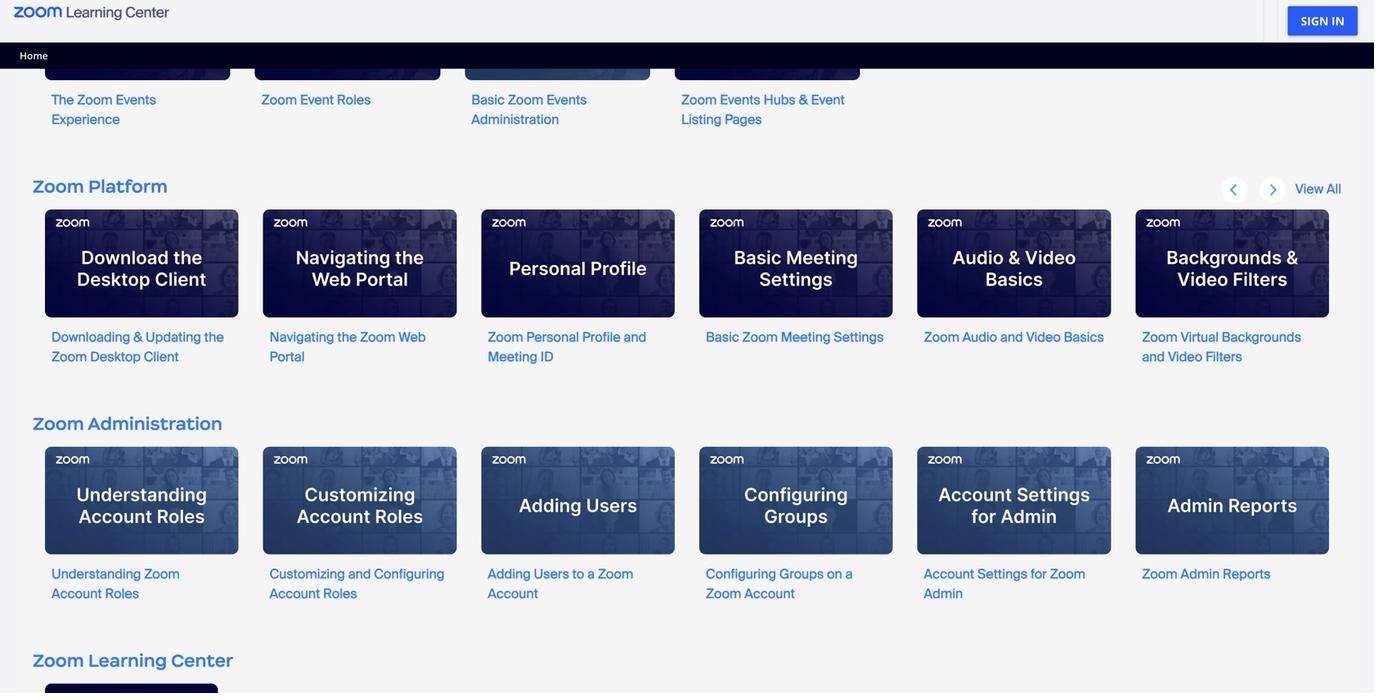 Task type: vqa. For each thing, say whether or not it's contained in the screenshot.
in
yes



Task type: locate. For each thing, give the bounding box(es) containing it.
sign
[[1302, 13, 1329, 28]]

in
[[1332, 13, 1346, 28]]

home
[[20, 49, 48, 62]]

go to zoom learning center homepage image
[[14, 7, 169, 21]]

sign in
[[1302, 13, 1346, 28]]



Task type: describe. For each thing, give the bounding box(es) containing it.
sign in button
[[1289, 6, 1359, 36]]

home link
[[20, 46, 48, 65]]



